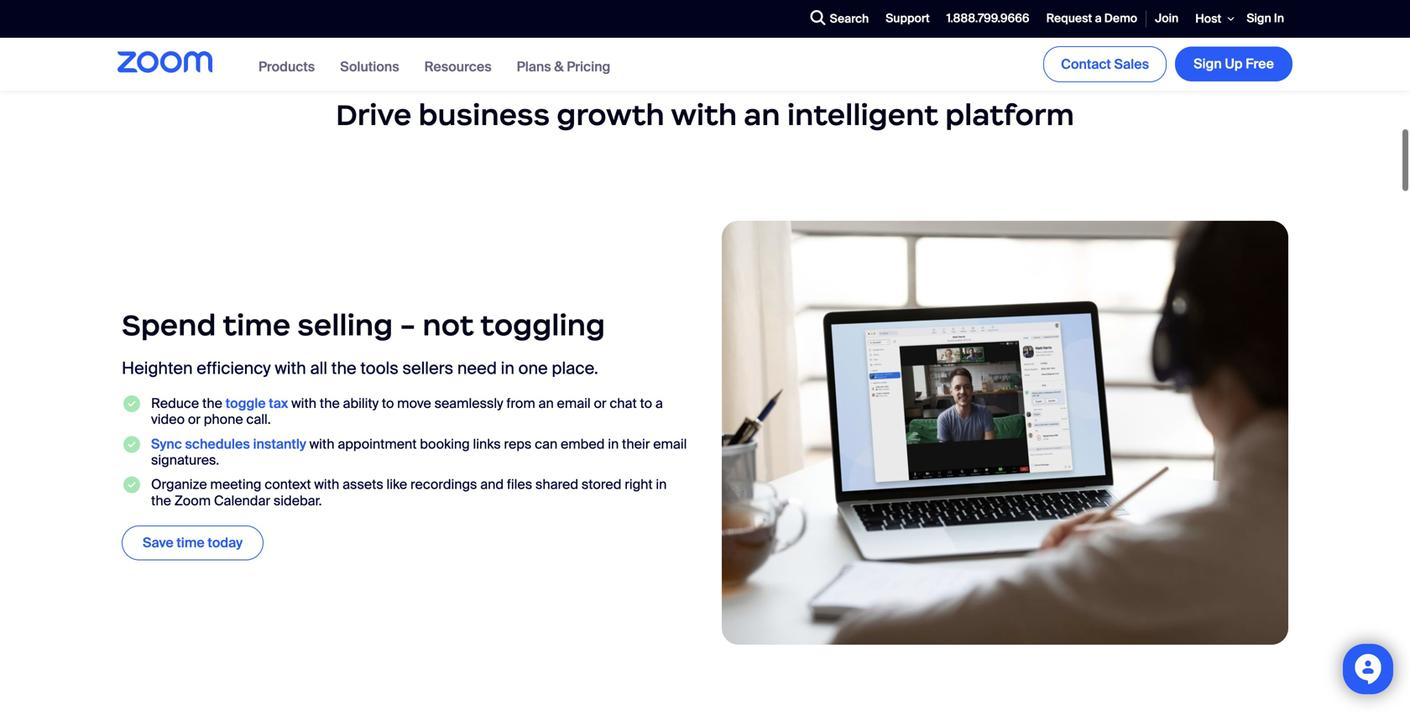 Task type: vqa. For each thing, say whether or not it's contained in the screenshot.
drive
yes



Task type: locate. For each thing, give the bounding box(es) containing it.
to
[[382, 395, 394, 412], [640, 395, 652, 412]]

sign in link
[[1239, 1, 1293, 37]]

email right their
[[653, 435, 687, 453]]

the left toggle
[[202, 395, 222, 412]]

sign left in
[[1247, 11, 1272, 26]]

1 horizontal spatial time
[[223, 307, 291, 343]]

right
[[625, 476, 653, 493]]

time for save
[[177, 534, 205, 552]]

a
[[1095, 11, 1102, 26], [656, 395, 663, 412]]

time
[[223, 307, 291, 343], [177, 534, 205, 552]]

the
[[331, 358, 357, 379], [202, 395, 222, 412], [320, 395, 340, 412], [151, 492, 171, 510]]

1 vertical spatial email
[[653, 435, 687, 453]]

1 vertical spatial a
[[656, 395, 663, 412]]

time for spend
[[223, 307, 291, 343]]

files
[[507, 476, 533, 493]]

reduce
[[151, 395, 199, 412]]

0 horizontal spatial email
[[557, 395, 591, 412]]

0 horizontal spatial in
[[501, 358, 515, 379]]

contact sales
[[1061, 55, 1150, 73]]

0 horizontal spatial to
[[382, 395, 394, 412]]

demo
[[1105, 11, 1138, 26]]

2 horizontal spatial in
[[656, 476, 667, 493]]

a inside with the ability to move seamlessly from an email or chat to a video or phone call.
[[656, 395, 663, 412]]

sign left up
[[1194, 55, 1222, 73]]

0 horizontal spatial time
[[177, 534, 205, 552]]

place.
[[552, 358, 599, 379]]

selling
[[298, 307, 393, 343]]

to left move
[[382, 395, 394, 412]]

1 horizontal spatial email
[[653, 435, 687, 453]]

1 vertical spatial sign
[[1194, 55, 1222, 73]]

2 vertical spatial in
[[656, 476, 667, 493]]

organize meeting context with assets like recordings and files shared stored right in the zoom calendar sidebar.
[[151, 476, 667, 510]]

with
[[671, 96, 737, 133], [275, 358, 306, 379], [292, 395, 317, 412], [310, 435, 335, 453], [314, 476, 340, 493]]

0 horizontal spatial an
[[539, 395, 554, 412]]

join link
[[1147, 1, 1188, 37]]

email
[[557, 395, 591, 412], [653, 435, 687, 453]]

or left chat at the bottom of page
[[594, 395, 607, 412]]

request
[[1047, 11, 1093, 26]]

need
[[458, 358, 497, 379]]

to right chat at the bottom of page
[[640, 395, 652, 412]]

in inside with appointment booking links reps can embed in their email signatures.
[[608, 435, 619, 453]]

sign
[[1247, 11, 1272, 26], [1194, 55, 1222, 73]]

platform
[[946, 96, 1075, 133]]

sign for sign up free
[[1194, 55, 1222, 73]]

1 horizontal spatial a
[[1095, 11, 1102, 26]]

spend
[[122, 307, 216, 343]]

host button
[[1188, 0, 1239, 38]]

email down "place."
[[557, 395, 591, 412]]

1 to from the left
[[382, 395, 394, 412]]

their
[[622, 435, 650, 453]]

search image
[[811, 10, 826, 25], [811, 10, 826, 25]]

in
[[501, 358, 515, 379], [608, 435, 619, 453], [656, 476, 667, 493]]

sync schedules instantly
[[151, 435, 306, 453]]

1 horizontal spatial to
[[640, 395, 652, 412]]

plans & pricing link
[[517, 58, 611, 75]]

or right video
[[188, 411, 201, 428]]

0 vertical spatial time
[[223, 307, 291, 343]]

1 vertical spatial in
[[608, 435, 619, 453]]

resources button
[[425, 58, 492, 75]]

1 horizontal spatial sign
[[1247, 11, 1272, 26]]

1 vertical spatial time
[[177, 534, 205, 552]]

a left demo
[[1095, 11, 1102, 26]]

call.
[[246, 411, 271, 428]]

with inside organize meeting context with assets like recordings and files shared stored right in the zoom calendar sidebar.
[[314, 476, 340, 493]]

0 vertical spatial email
[[557, 395, 591, 412]]

0 horizontal spatial a
[[656, 395, 663, 412]]

0 horizontal spatial or
[[188, 411, 201, 428]]

tax
[[269, 395, 288, 412]]

a right chat at the bottom of page
[[656, 395, 663, 412]]

0 vertical spatial sign
[[1247, 11, 1272, 26]]

contact sales link
[[1044, 46, 1167, 82]]

in left their
[[608, 435, 619, 453]]

join
[[1156, 11, 1179, 26]]

&
[[555, 58, 564, 75]]

in left one
[[501, 358, 515, 379]]

0 vertical spatial an
[[744, 96, 781, 133]]

time up efficiency
[[223, 307, 291, 343]]

0 vertical spatial in
[[501, 358, 515, 379]]

the left ability
[[320, 395, 340, 412]]

toggling
[[481, 307, 605, 343]]

spend time selling - not toggling image
[[722, 221, 1289, 645]]

1 horizontal spatial in
[[608, 435, 619, 453]]

in inside organize meeting context with assets like recordings and files shared stored right in the zoom calendar sidebar.
[[656, 476, 667, 493]]

an
[[744, 96, 781, 133], [539, 395, 554, 412]]

sign up free
[[1194, 55, 1275, 73]]

support link
[[878, 1, 939, 37]]

contact
[[1061, 55, 1112, 73]]

0 vertical spatial a
[[1095, 11, 1102, 26]]

the left zoom
[[151, 492, 171, 510]]

time right "save"
[[177, 534, 205, 552]]

2 to from the left
[[640, 395, 652, 412]]

1 vertical spatial an
[[539, 395, 554, 412]]

instantly
[[253, 435, 306, 453]]

drive
[[336, 96, 412, 133]]

up
[[1225, 55, 1243, 73]]

seamlessly
[[435, 395, 504, 412]]

in right right
[[656, 476, 667, 493]]

request a demo link
[[1038, 1, 1146, 37]]

ability
[[343, 395, 379, 412]]

efficiency
[[197, 358, 271, 379]]

with appointment booking links reps can embed in their email signatures.
[[151, 435, 687, 469]]

1 horizontal spatial an
[[744, 96, 781, 133]]

context
[[265, 476, 311, 493]]

zoom
[[174, 492, 211, 510]]

organize
[[151, 476, 207, 493]]

sign for sign in
[[1247, 11, 1272, 26]]

0 horizontal spatial sign
[[1194, 55, 1222, 73]]

toggle tax link
[[226, 395, 288, 412]]

save
[[143, 534, 174, 552]]



Task type: describe. For each thing, give the bounding box(es) containing it.
products button
[[259, 58, 315, 75]]

embed
[[561, 435, 605, 453]]

phone
[[204, 411, 243, 428]]

save time today
[[143, 534, 243, 552]]

sellers
[[403, 358, 454, 379]]

in
[[1275, 11, 1285, 26]]

sidebar.
[[274, 492, 322, 510]]

all
[[310, 358, 328, 379]]

support
[[886, 11, 930, 26]]

search
[[830, 11, 869, 27]]

schedules
[[185, 435, 250, 453]]

signatures.
[[151, 451, 219, 469]]

reps
[[504, 435, 532, 453]]

move
[[397, 395, 431, 412]]

sync schedules instantly link
[[151, 435, 306, 453]]

host
[[1196, 11, 1222, 26]]

booking
[[420, 435, 470, 453]]

email inside with the ability to move seamlessly from an email or chat to a video or phone call.
[[557, 395, 591, 412]]

tools
[[361, 358, 399, 379]]

links
[[473, 435, 501, 453]]

heighten efficiency with all the tools sellers need in one place.
[[122, 358, 599, 379]]

sales
[[1115, 55, 1150, 73]]

products
[[259, 58, 315, 75]]

-
[[400, 307, 416, 343]]

save time today link
[[122, 526, 264, 560]]

not
[[423, 307, 474, 343]]

plans & pricing
[[517, 58, 611, 75]]

recordings
[[411, 476, 477, 493]]

meeting
[[210, 476, 261, 493]]

today
[[208, 534, 243, 552]]

email inside with appointment booking links reps can embed in their email signatures.
[[653, 435, 687, 453]]

appointment
[[338, 435, 417, 453]]

1 horizontal spatial or
[[594, 395, 607, 412]]

sign up free link
[[1176, 47, 1293, 81]]

pricing
[[567, 58, 611, 75]]

chat
[[610, 395, 637, 412]]

one
[[519, 358, 548, 379]]

video
[[151, 411, 185, 428]]

zoom logo image
[[118, 51, 212, 73]]

drive business growth with an intelligent platform
[[336, 96, 1075, 133]]

calendar
[[214, 492, 270, 510]]

sign in
[[1247, 11, 1285, 26]]

business
[[419, 96, 550, 133]]

stored
[[582, 476, 622, 493]]

with inside with the ability to move seamlessly from an email or chat to a video or phone call.
[[292, 395, 317, 412]]

shared
[[536, 476, 579, 493]]

and
[[481, 476, 504, 493]]

request a demo
[[1047, 11, 1138, 26]]

1.888.799.9666
[[947, 11, 1030, 26]]

the right "all" on the bottom of the page
[[331, 358, 357, 379]]

sync
[[151, 435, 182, 453]]

the inside with the ability to move seamlessly from an email or chat to a video or phone call.
[[320, 395, 340, 412]]

heighten
[[122, 358, 193, 379]]

with the ability to move seamlessly from an email or chat to a video or phone call.
[[151, 395, 663, 428]]

toggle
[[226, 395, 266, 412]]

like
[[387, 476, 407, 493]]

free
[[1246, 55, 1275, 73]]

assets
[[343, 476, 384, 493]]

can
[[535, 435, 558, 453]]

solutions button
[[340, 58, 399, 75]]

spend time selling - not toggling
[[122, 307, 605, 343]]

the inside organize meeting context with assets like recordings and files shared stored right in the zoom calendar sidebar.
[[151, 492, 171, 510]]

1.888.799.9666 link
[[939, 1, 1038, 37]]

from
[[507, 395, 536, 412]]

reduce the toggle tax
[[151, 395, 288, 412]]

plans
[[517, 58, 551, 75]]

resources
[[425, 58, 492, 75]]

with inside with appointment booking links reps can embed in their email signatures.
[[310, 435, 335, 453]]

solutions
[[340, 58, 399, 75]]

growth
[[557, 96, 665, 133]]

an inside with the ability to move seamlessly from an email or chat to a video or phone call.
[[539, 395, 554, 412]]



